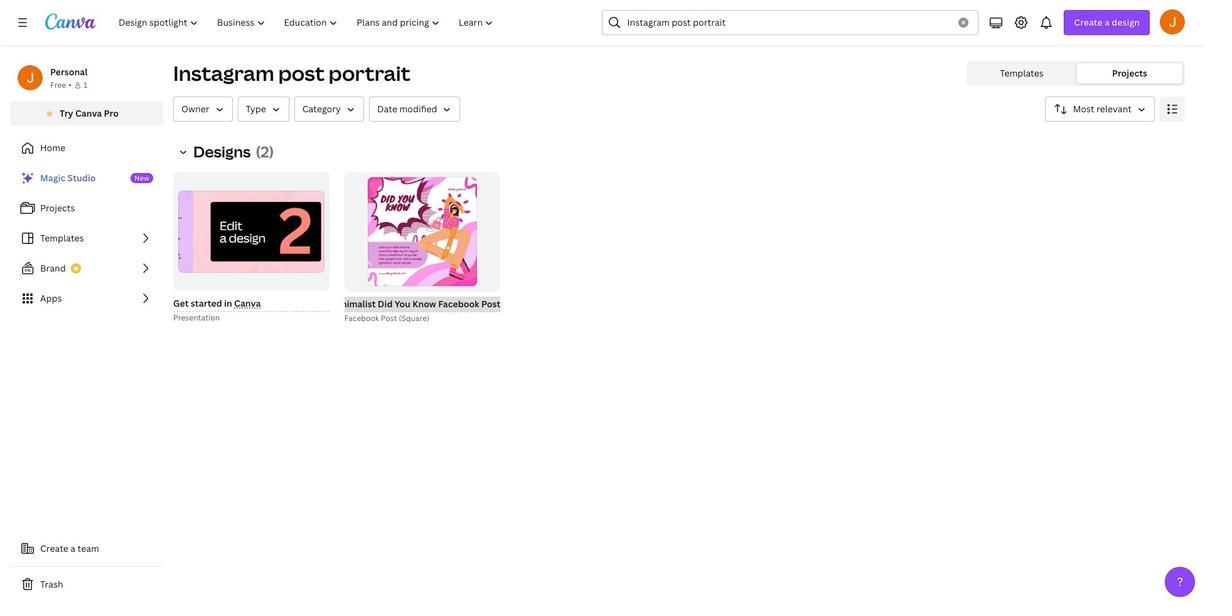 Task type: vqa. For each thing, say whether or not it's contained in the screenshot.
field
yes



Task type: locate. For each thing, give the bounding box(es) containing it.
1 group from the left
[[171, 172, 329, 325]]

Search search field
[[628, 11, 952, 35]]

Owner button
[[173, 97, 233, 122]]

None button
[[1045, 97, 1156, 122]]

None search field
[[602, 10, 979, 35]]

3 group from the left
[[342, 172, 501, 325]]

group
[[171, 172, 329, 325], [173, 172, 329, 292], [342, 172, 501, 325], [345, 172, 501, 292]]

Type button
[[238, 97, 289, 122]]

top level navigation element
[[111, 10, 505, 35]]

list
[[10, 166, 163, 311]]

None field
[[173, 297, 329, 312], [345, 297, 501, 312], [173, 297, 329, 312], [345, 297, 501, 312]]



Task type: describe. For each thing, give the bounding box(es) containing it.
jeremy miller image
[[1161, 9, 1186, 35]]

2 group from the left
[[173, 172, 329, 292]]

4 group from the left
[[345, 172, 501, 292]]

Category button
[[294, 97, 364, 122]]

Date modified button
[[369, 97, 461, 122]]



